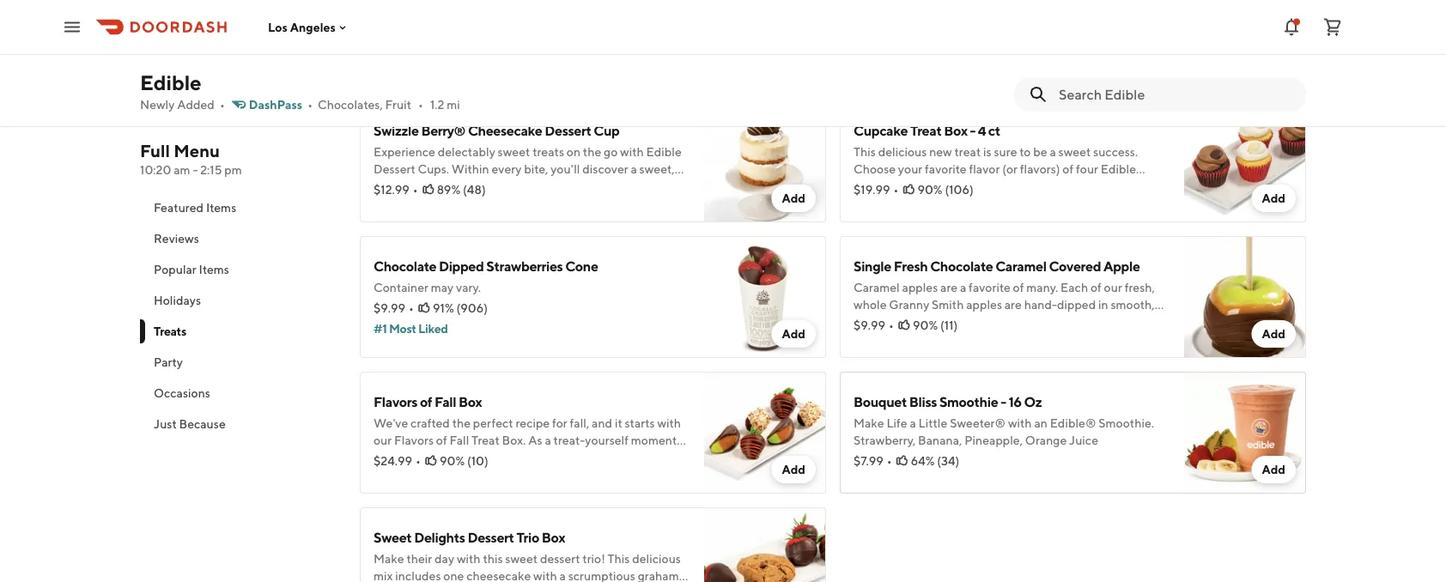 Task type: locate. For each thing, give the bounding box(es) containing it.
1 vertical spatial 90%
[[913, 318, 938, 332]]

delights
[[414, 530, 465, 546]]

$12.99 •
[[854, 47, 898, 61], [374, 183, 418, 197]]

- left 4
[[970, 122, 976, 139]]

open menu image
[[62, 17, 82, 37]]

fruit
[[385, 97, 411, 112]]

0 horizontal spatial $9.99 •
[[374, 301, 414, 315]]

edible
[[140, 70, 201, 94], [1101, 162, 1136, 176]]

just
[[154, 417, 177, 431]]

1 horizontal spatial $9.99 •
[[854, 318, 894, 332]]

1 vertical spatial $9.99
[[854, 318, 886, 332]]

of up decadent
[[1063, 162, 1074, 176]]

and
[[1141, 179, 1161, 193]]

apple
[[1104, 258, 1140, 274]]

(48)
[[463, 183, 486, 197]]

1 vertical spatial box
[[459, 394, 482, 410]]

1 horizontal spatial edible
[[1101, 162, 1136, 176]]

64%
[[911, 454, 935, 468]]

box right fall
[[459, 394, 482, 410]]

• right "$7.99"
[[887, 454, 892, 468]]

- right am
[[193, 163, 198, 177]]

0 vertical spatial items
[[206, 201, 236, 215]]

0 items, open order cart image
[[1323, 17, 1343, 37]]

1 vertical spatial edible
[[1101, 162, 1136, 176]]

0 horizontal spatial -
[[193, 163, 198, 177]]

edible up newly added • in the left top of the page
[[140, 70, 201, 94]]

$12.99 left 83%
[[854, 47, 890, 61]]

83%
[[917, 47, 940, 61]]

chocolate dipped apple bites cone image
[[704, 0, 826, 87]]

• left 83%
[[893, 47, 898, 61]]

items right popular
[[199, 262, 229, 277]]

treat
[[910, 122, 942, 139]]

1 horizontal spatial box
[[542, 530, 565, 546]]

dessert
[[545, 122, 591, 139], [468, 530, 514, 546]]

sure
[[994, 145, 1017, 159]]

choose
[[854, 162, 896, 176]]

dessert left cup
[[545, 122, 591, 139]]

cupcakes
[[921, 179, 972, 193]]

reviews
[[154, 231, 199, 246]]

add
[[782, 191, 806, 205], [1262, 191, 1286, 205], [782, 327, 806, 341], [1262, 327, 1286, 341], [782, 463, 806, 477], [1262, 463, 1286, 477]]

• right $19.99
[[894, 183, 899, 197]]

• for 64% (34)
[[887, 454, 892, 468]]

0 horizontal spatial with
[[896, 196, 920, 210]]

$9.99 for chocolate dipped strawberries cone
[[374, 301, 406, 315]]

0 vertical spatial box
[[944, 122, 968, 139]]

1 vertical spatial $9.99 •
[[854, 318, 894, 332]]

0 horizontal spatial a
[[910, 416, 916, 430]]

chocolate dipped strawberries cone image
[[704, 236, 826, 358]]

add for single fresh chocolate caramel covered apple
[[1262, 327, 1286, 341]]

2:15
[[200, 163, 222, 177]]

1 vertical spatial a
[[910, 416, 916, 430]]

chocolate up the container
[[374, 258, 436, 274]]

a right life
[[910, 416, 916, 430]]

swizzle
[[374, 122, 419, 139]]

frosting.
[[972, 196, 1017, 210]]

0 vertical spatial -
[[970, 122, 976, 139]]

1 horizontal spatial $9.99
[[854, 318, 886, 332]]

90% (106)
[[918, 183, 974, 197]]

cone
[[565, 258, 598, 274]]

add for flavors of fall box
[[782, 463, 806, 477]]

$12.99 • for 83% (36)
[[854, 47, 898, 61]]

1 horizontal spatial of
[[1063, 162, 1074, 176]]

sweet
[[374, 530, 412, 546]]

1 vertical spatial -
[[193, 163, 198, 177]]

0 vertical spatial $9.99
[[374, 301, 406, 315]]

notification bell image
[[1282, 17, 1302, 37]]

cupcake treat box - 4 ct this delicious new treat is sure to be a sweet success. choose your favorite flavor (or flavors) of four edible bakeshop™ cupcakes with creamy decadent centers and topped with whipped frosting.
[[854, 122, 1161, 210]]

$12.99 for 89%
[[374, 183, 410, 197]]

0 vertical spatial a
[[1050, 145, 1056, 159]]

• for 83% (36)
[[893, 47, 898, 61]]

(34)
[[937, 454, 960, 468]]

occasions button
[[140, 378, 339, 409]]

added
[[177, 97, 215, 112]]

0 horizontal spatial $12.99
[[374, 183, 410, 197]]

1 vertical spatial $12.99
[[374, 183, 410, 197]]

- inside the "cupcake treat box - 4 ct this delicious new treat is sure to be a sweet success. choose your favorite flavor (or flavors) of four edible bakeshop™ cupcakes with creamy decadent centers and topped with whipped frosting."
[[970, 122, 976, 139]]

0 vertical spatial dessert
[[545, 122, 591, 139]]

1 horizontal spatial a
[[1050, 145, 1056, 159]]

• left 90% (11) on the bottom
[[889, 318, 894, 332]]

little
[[919, 416, 948, 430]]

$12.99 • left '89%'
[[374, 183, 418, 197]]

0 vertical spatial of
[[1063, 162, 1074, 176]]

• right added at the left of page
[[220, 97, 225, 112]]

• for 89% (48)
[[413, 183, 418, 197]]

$9.99 • down single
[[854, 318, 894, 332]]

with
[[974, 179, 998, 193], [896, 196, 920, 210], [1008, 416, 1032, 430]]

0 horizontal spatial box
[[459, 394, 482, 410]]

• up #1 most liked
[[409, 301, 414, 315]]

of left fall
[[420, 394, 432, 410]]

oz
[[1024, 394, 1042, 410]]

0 horizontal spatial $12.99 •
[[374, 183, 418, 197]]

chocolates, fruit • 1.2 mi
[[318, 97, 460, 112]]

$12.99 left '89%'
[[374, 183, 410, 197]]

just because button
[[140, 409, 339, 440]]

90%
[[918, 183, 943, 197], [913, 318, 938, 332], [440, 454, 465, 468]]

0 vertical spatial $12.99
[[854, 47, 890, 61]]

smoothie.
[[1099, 416, 1154, 430]]

• for 90% (10)
[[416, 454, 421, 468]]

(36)
[[943, 47, 965, 61]]

creamy
[[1001, 179, 1041, 193]]

$7.99
[[854, 454, 884, 468]]

90% down favorite
[[918, 183, 943, 197]]

container
[[374, 280, 429, 295]]

1 chocolate from the left
[[374, 258, 436, 274]]

box right trio
[[542, 530, 565, 546]]

add button for swizzle berry® cheesecake dessert cup
[[772, 185, 816, 212]]

0 horizontal spatial chocolate
[[374, 258, 436, 274]]

life
[[887, 416, 908, 430]]

pm
[[224, 163, 242, 177]]

bouquet
[[854, 394, 907, 410]]

$12.99 • left 83%
[[854, 47, 898, 61]]

popular items button
[[140, 254, 339, 285]]

chocolate
[[374, 258, 436, 274], [930, 258, 993, 274]]

90% left (10) on the bottom left of page
[[440, 454, 465, 468]]

a right the be
[[1050, 145, 1056, 159]]

because
[[179, 417, 226, 431]]

0 horizontal spatial $9.99
[[374, 301, 406, 315]]

2 horizontal spatial -
[[1001, 394, 1006, 410]]

your
[[898, 162, 923, 176]]

bouquet bliss smoothie - 16 oz make life a little sweeter® with an edible® smoothie. strawberry, banana, pineapple, orange juice
[[854, 394, 1154, 448]]

sweet delights dessert trio box image
[[704, 508, 826, 582]]

2 vertical spatial with
[[1008, 416, 1032, 430]]

#1 most liked
[[374, 322, 448, 336]]

$9.99 up #1
[[374, 301, 406, 315]]

$9.99 down single
[[854, 318, 886, 332]]

- left the '16'
[[1001, 394, 1006, 410]]

of
[[1063, 162, 1074, 176], [420, 394, 432, 410]]

chocolate right fresh
[[930, 258, 993, 274]]

edible inside the "cupcake treat box - 4 ct this delicious new treat is sure to be a sweet success. choose your favorite flavor (or flavors) of four edible bakeshop™ cupcakes with creamy decadent centers and topped with whipped frosting."
[[1101, 162, 1136, 176]]

0 vertical spatial 90%
[[918, 183, 943, 197]]

edible®
[[1050, 416, 1096, 430]]

1 vertical spatial dessert
[[468, 530, 514, 546]]

$9.99
[[374, 301, 406, 315], [854, 318, 886, 332]]

2 vertical spatial 90%
[[440, 454, 465, 468]]

make
[[854, 416, 884, 430]]

los angeles
[[268, 20, 336, 34]]

2 vertical spatial box
[[542, 530, 565, 546]]

$9.99 •
[[374, 301, 414, 315], [854, 318, 894, 332]]

with left 'an'
[[1008, 416, 1032, 430]]

a inside the "cupcake treat box - 4 ct this delicious new treat is sure to be a sweet success. choose your favorite flavor (or flavors) of four edible bakeshop™ cupcakes with creamy decadent centers and topped with whipped frosting."
[[1050, 145, 1056, 159]]

am
[[174, 163, 190, 177]]

items up "reviews" button
[[206, 201, 236, 215]]

• left '89%'
[[413, 183, 418, 197]]

flavors of fall box image
[[704, 372, 826, 494]]

1 vertical spatial with
[[896, 196, 920, 210]]

flavors)
[[1020, 162, 1060, 176]]

$12.99
[[854, 47, 890, 61], [374, 183, 410, 197]]

0 horizontal spatial dessert
[[468, 530, 514, 546]]

- inside bouquet bliss smoothie - 16 oz make life a little sweeter® with an edible® smoothie. strawberry, banana, pineapple, orange juice
[[1001, 394, 1006, 410]]

1 vertical spatial of
[[420, 394, 432, 410]]

edible up centers
[[1101, 162, 1136, 176]]

occasions
[[154, 386, 210, 400]]

box up treat in the right top of the page
[[944, 122, 968, 139]]

los angeles button
[[268, 20, 349, 34]]

single fresh chocolate caramel covered apple
[[854, 258, 1140, 274]]

2 horizontal spatial with
[[1008, 416, 1032, 430]]

popular
[[154, 262, 197, 277]]

angeles
[[290, 20, 336, 34]]

add button
[[772, 185, 816, 212], [1252, 185, 1296, 212], [772, 320, 816, 348], [1252, 320, 1296, 348], [772, 456, 816, 484], [1252, 456, 1296, 484]]

smoothie
[[940, 394, 998, 410]]

$12.99 • for 89% (48)
[[374, 183, 418, 197]]

$9.99 • down the container
[[374, 301, 414, 315]]

10:20
[[140, 163, 171, 177]]

cupcake treat box - 4 ct image
[[1184, 100, 1306, 222]]

featured items
[[154, 201, 236, 215]]

chocolate inside 'chocolate dipped strawberries cone container may vary.'
[[374, 258, 436, 274]]

1 vertical spatial items
[[199, 262, 229, 277]]

with down bakeshop™
[[896, 196, 920, 210]]

1 vertical spatial $12.99 •
[[374, 183, 418, 197]]

0 vertical spatial $12.99 •
[[854, 47, 898, 61]]

1 horizontal spatial dessert
[[545, 122, 591, 139]]

this
[[854, 145, 876, 159]]

box inside the "cupcake treat box - 4 ct this delicious new treat is sure to be a sweet success. choose your favorite flavor (or flavors) of four edible bakeshop™ cupcakes with creamy decadent centers and topped with whipped frosting."
[[944, 122, 968, 139]]

0 vertical spatial edible
[[140, 70, 201, 94]]

items
[[206, 201, 236, 215], [199, 262, 229, 277]]

1 horizontal spatial -
[[970, 122, 976, 139]]

add button for flavors of fall box
[[772, 456, 816, 484]]

$9.99 for single fresh chocolate caramel covered apple
[[854, 318, 886, 332]]

2 vertical spatial -
[[1001, 394, 1006, 410]]

1 horizontal spatial $12.99 •
[[854, 47, 898, 61]]

• left 1.2
[[418, 97, 423, 112]]

menu
[[174, 141, 220, 161]]

1 horizontal spatial $12.99
[[854, 47, 890, 61]]

90% left (11)
[[913, 318, 938, 332]]

dessert left trio
[[468, 530, 514, 546]]

with down flavor
[[974, 179, 998, 193]]

• right $24.99
[[416, 454, 421, 468]]

1 horizontal spatial chocolate
[[930, 258, 993, 274]]

covered
[[1049, 258, 1101, 274]]

90% (11)
[[913, 318, 958, 332]]

of inside the "cupcake treat box - 4 ct this delicious new treat is sure to be a sweet success. choose your favorite flavor (or flavors) of four edible bakeshop™ cupcakes with creamy decadent centers and topped with whipped frosting."
[[1063, 162, 1074, 176]]

89% (48)
[[437, 183, 486, 197]]

full
[[140, 141, 170, 161]]

0 vertical spatial with
[[974, 179, 998, 193]]

0 vertical spatial $9.99 •
[[374, 301, 414, 315]]

flavors of fall box
[[374, 394, 482, 410]]

2 horizontal spatial box
[[944, 122, 968, 139]]

flavors
[[374, 394, 418, 410]]



Task type: describe. For each thing, give the bounding box(es) containing it.
(10)
[[467, 454, 489, 468]]

64% (34)
[[911, 454, 960, 468]]

- inside full menu 10:20 am - 2:15 pm
[[193, 163, 198, 177]]

most
[[389, 322, 416, 336]]

chocolate dipped strawberries cone container may vary.
[[374, 258, 598, 295]]

trio
[[517, 530, 539, 546]]

whipped
[[922, 196, 970, 210]]

90% for cupcake treat box - 4 ct
[[918, 183, 943, 197]]

featured
[[154, 201, 204, 215]]

newly
[[140, 97, 175, 112]]

items for featured items
[[206, 201, 236, 215]]

reviews button
[[140, 223, 339, 254]]

• for 90% (11)
[[889, 318, 894, 332]]

single
[[854, 258, 892, 274]]

berry®
[[421, 122, 466, 139]]

ct
[[988, 122, 1000, 139]]

new
[[929, 145, 952, 159]]

dashpass
[[249, 97, 302, 112]]

add button for cupcake treat box - 4 ct
[[1252, 185, 1296, 212]]

mi
[[447, 97, 460, 112]]

holidays button
[[140, 285, 339, 316]]

centers
[[1098, 179, 1138, 193]]

success.
[[1094, 145, 1138, 159]]

16
[[1009, 394, 1022, 410]]

2 chocolate from the left
[[930, 258, 993, 274]]

favorite
[[925, 162, 967, 176]]

swizzle berry® cheesecake dessert cup
[[374, 122, 620, 139]]

juice
[[1069, 433, 1099, 448]]

an
[[1035, 416, 1048, 430]]

four
[[1076, 162, 1099, 176]]

featured items button
[[140, 192, 339, 223]]

0 horizontal spatial of
[[420, 394, 432, 410]]

cupcake
[[854, 122, 908, 139]]

Item Search search field
[[1059, 85, 1293, 104]]

topped
[[854, 196, 894, 210]]

$19.99 •
[[854, 183, 899, 197]]

dashpass •
[[249, 97, 313, 112]]

cup
[[594, 122, 620, 139]]

• for 91% (906)
[[409, 301, 414, 315]]

90% for single fresh chocolate caramel covered apple
[[913, 318, 938, 332]]

los
[[268, 20, 288, 34]]

vary.
[[456, 280, 481, 295]]

(or
[[1003, 162, 1018, 176]]

add for cupcake treat box - 4 ct
[[1262, 191, 1286, 205]]

items for popular items
[[199, 262, 229, 277]]

banana,
[[918, 433, 962, 448]]

- for cupcake treat box - 4 ct
[[970, 122, 976, 139]]

cheesecake
[[468, 122, 542, 139]]

is
[[984, 145, 992, 159]]

with inside bouquet bliss smoothie - 16 oz make life a little sweeter® with an edible® smoothie. strawberry, banana, pineapple, orange juice
[[1008, 416, 1032, 430]]

may
[[431, 280, 454, 295]]

flavor
[[969, 162, 1000, 176]]

decadent
[[1043, 179, 1095, 193]]

add button for chocolate dipped strawberries cone
[[772, 320, 816, 348]]

add button for single fresh chocolate caramel covered apple
[[1252, 320, 1296, 348]]

add for chocolate dipped strawberries cone
[[782, 327, 806, 341]]

$7.99 •
[[854, 454, 892, 468]]

single fresh chocolate caramel covered apple image
[[1184, 236, 1306, 358]]

83% (36)
[[917, 47, 965, 61]]

(906)
[[457, 301, 488, 315]]

be
[[1034, 145, 1048, 159]]

0 horizontal spatial edible
[[140, 70, 201, 94]]

delicious
[[878, 145, 927, 159]]

4
[[978, 122, 986, 139]]

(106)
[[945, 183, 974, 197]]

add for swizzle berry® cheesecake dessert cup
[[782, 191, 806, 205]]

swizzle berry® cheesecake dessert cup image
[[704, 100, 826, 222]]

1.2
[[430, 97, 444, 112]]

just because
[[154, 417, 226, 431]]

sweet
[[1059, 145, 1091, 159]]

treat
[[955, 145, 981, 159]]

strawberries
[[486, 258, 563, 274]]

fall
[[435, 394, 456, 410]]

91%
[[433, 301, 454, 315]]

orange
[[1025, 433, 1067, 448]]

pineapple,
[[965, 433, 1023, 448]]

sweet delights dessert trio box
[[374, 530, 565, 546]]

treats
[[154, 324, 186, 338]]

89%
[[437, 183, 461, 197]]

90% for flavors of fall box
[[440, 454, 465, 468]]

$9.99 • for single fresh chocolate caramel covered apple
[[854, 318, 894, 332]]

$24.99 •
[[374, 454, 421, 468]]

add button for bouquet bliss smoothie - 16 oz
[[1252, 456, 1296, 484]]

1 horizontal spatial with
[[974, 179, 998, 193]]

a inside bouquet bliss smoothie - 16 oz make life a little sweeter® with an edible® smoothie. strawberry, banana, pineapple, orange juice
[[910, 416, 916, 430]]

to
[[1020, 145, 1031, 159]]

90% (10)
[[440, 454, 489, 468]]

add for bouquet bliss smoothie - 16 oz
[[1262, 463, 1286, 477]]

chocolates,
[[318, 97, 383, 112]]

• for 90% (106)
[[894, 183, 899, 197]]

holidays
[[154, 293, 201, 308]]

party button
[[140, 347, 339, 378]]

swizzle berry® brownie dessert cup image
[[1184, 0, 1306, 87]]

bouquet bliss smoothie - 16 oz image
[[1184, 372, 1306, 494]]

bakeshop™
[[854, 179, 918, 193]]

• right dashpass
[[308, 97, 313, 112]]

$12.99 for 83%
[[854, 47, 890, 61]]

$24.99
[[374, 454, 412, 468]]

- for bouquet bliss smoothie - 16 oz
[[1001, 394, 1006, 410]]

$9.99 • for chocolate dipped strawberries cone
[[374, 301, 414, 315]]

popular items
[[154, 262, 229, 277]]

newly added •
[[140, 97, 225, 112]]

#1
[[374, 322, 387, 336]]



Task type: vqa. For each thing, say whether or not it's contained in the screenshot.


